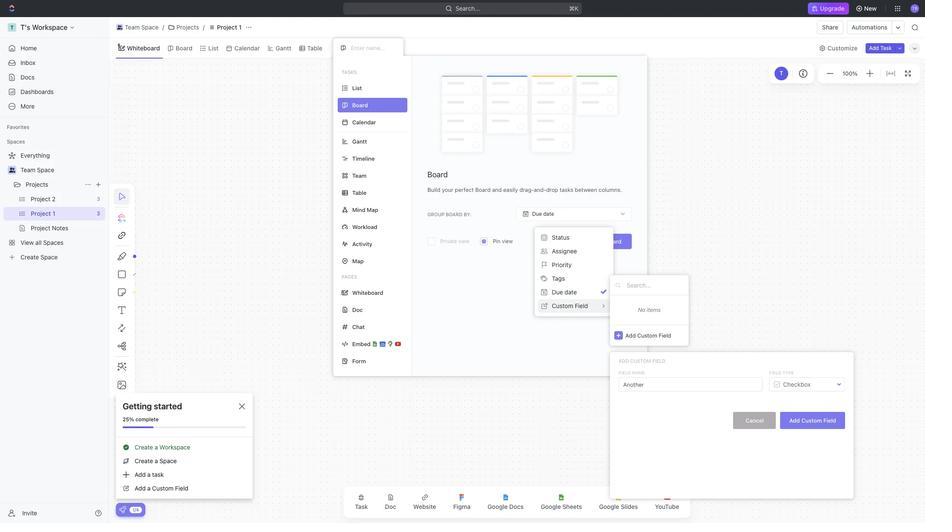 Task type: vqa. For each thing, say whether or not it's contained in the screenshot.
PRIVATE VIEW
no



Task type: describe. For each thing, give the bounding box(es) containing it.
0 vertical spatial map
[[367, 206, 378, 213]]

due date for due date dropdown button
[[533, 211, 554, 217]]

new button
[[853, 2, 882, 15]]

team space inside tree
[[21, 166, 54, 174]]

docs inside "button"
[[510, 503, 524, 511]]

google sheets button
[[534, 489, 589, 516]]

complete
[[136, 417, 159, 423]]

favorites
[[7, 124, 29, 130]]

custom field button
[[539, 299, 610, 313]]

add task button
[[866, 43, 896, 53]]

onboarding checklist button image
[[119, 507, 126, 514]]

checkbox
[[784, 381, 811, 388]]

sheets
[[563, 503, 582, 511]]

due date button
[[517, 208, 632, 221]]

create a space
[[135, 458, 177, 465]]

doc inside button
[[385, 503, 396, 511]]

timeline
[[352, 155, 375, 162]]

google docs
[[488, 503, 524, 511]]

0 horizontal spatial list
[[208, 44, 219, 52]]

google for google docs
[[488, 503, 508, 511]]

inbox link
[[3, 56, 105, 70]]

add inside add custom field button
[[790, 417, 800, 424]]

user group image inside team space link
[[117, 25, 122, 30]]

task inside "button"
[[355, 503, 368, 511]]

type
[[783, 370, 794, 376]]

projects inside tree
[[26, 181, 48, 188]]

dashboards link
[[3, 85, 105, 99]]

list link
[[207, 42, 219, 54]]

status button
[[539, 231, 610, 245]]

custom field
[[552, 302, 588, 310]]

assignee
[[552, 248, 577, 255]]

0 vertical spatial doc
[[352, 306, 363, 313]]

mind map
[[352, 206, 378, 213]]

1 horizontal spatial team
[[125, 24, 140, 31]]

project 1
[[217, 24, 242, 31]]

create a workspace
[[135, 444, 190, 451]]

add custom field inside button
[[790, 417, 837, 424]]

cancel
[[746, 417, 764, 424]]

upgrade
[[821, 5, 845, 12]]

25% complete
[[123, 417, 159, 423]]

priority button
[[539, 258, 610, 272]]

google sheets
[[541, 503, 582, 511]]

tree inside the "sidebar" navigation
[[3, 149, 105, 264]]

docs inside the "sidebar" navigation
[[21, 74, 35, 81]]

add a task
[[135, 471, 164, 479]]

field down due date button
[[575, 302, 588, 310]]

customize
[[828, 44, 858, 52]]

home
[[21, 44, 37, 52]]

google docs button
[[481, 489, 531, 516]]

tags button
[[539, 272, 610, 286]]

custom down due date button
[[552, 302, 574, 310]]

1 vertical spatial list
[[352, 84, 362, 91]]

doc button
[[378, 489, 403, 516]]

group board by:
[[428, 212, 472, 217]]

due date for due date button
[[552, 289, 577, 296]]

view
[[344, 44, 358, 52]]

due for due date dropdown button
[[533, 211, 542, 217]]

field left 'name'
[[619, 370, 631, 376]]

upgrade link
[[809, 3, 849, 15]]

onboarding checklist button element
[[119, 507, 126, 514]]

table link
[[306, 42, 323, 54]]

1/4
[[133, 507, 139, 513]]

1
[[239, 24, 242, 31]]

field inside button
[[824, 417, 837, 424]]

activity
[[352, 241, 372, 247]]

25%
[[123, 417, 134, 423]]

field left type
[[770, 370, 782, 376]]

getting started
[[123, 402, 182, 411]]

0 vertical spatial space
[[141, 24, 159, 31]]

cancel button
[[734, 412, 777, 429]]

add custom field inside dropdown button
[[626, 332, 672, 339]]

by:
[[464, 212, 472, 217]]

inbox
[[21, 59, 36, 66]]

checkbox button
[[770, 377, 845, 392]]

view button
[[333, 42, 361, 54]]

favorites button
[[3, 122, 33, 133]]

a for custom
[[147, 485, 151, 492]]

view button
[[333, 38, 361, 58]]

1 horizontal spatial projects link
[[166, 22, 201, 33]]

invite
[[22, 510, 37, 517]]

team space link inside tree
[[21, 163, 104, 177]]

2 horizontal spatial team
[[352, 172, 367, 179]]

status
[[552, 234, 570, 241]]

workload
[[352, 223, 378, 230]]

google slides button
[[593, 489, 645, 516]]

1 vertical spatial add custom field
[[619, 358, 666, 364]]

a for task
[[147, 471, 151, 479]]

figma
[[454, 503, 471, 511]]

1 horizontal spatial whiteboard
[[352, 289, 383, 296]]

no
[[638, 307, 646, 314]]

google for google slides
[[599, 503, 620, 511]]

website
[[414, 503, 436, 511]]

task button
[[348, 489, 375, 516]]

custom up 'name'
[[630, 358, 651, 364]]

calendar link
[[233, 42, 260, 54]]

Search... text field
[[627, 279, 685, 292]]

no items
[[638, 307, 661, 314]]

1 / from the left
[[162, 24, 164, 31]]

add a custom field
[[135, 485, 188, 492]]



Task type: locate. For each thing, give the bounding box(es) containing it.
custom down checkbox dropdown button
[[802, 417, 822, 424]]

due date inside dropdown button
[[533, 211, 554, 217]]

add task
[[870, 45, 892, 51]]

1 horizontal spatial task
[[881, 45, 892, 51]]

0 vertical spatial task
[[881, 45, 892, 51]]

google left "sheets"
[[541, 503, 561, 511]]

0 vertical spatial table
[[307, 44, 323, 52]]

0 vertical spatial due
[[533, 211, 542, 217]]

projects
[[177, 24, 199, 31], [26, 181, 48, 188]]

docs link
[[3, 71, 105, 84]]

0 horizontal spatial user group image
[[9, 168, 15, 173]]

⌘k
[[569, 5, 579, 12]]

1 create from the top
[[135, 444, 153, 451]]

google inside button
[[541, 503, 561, 511]]

1 vertical spatial user group image
[[9, 168, 15, 173]]

1 vertical spatial docs
[[510, 503, 524, 511]]

0 vertical spatial list
[[208, 44, 219, 52]]

share
[[823, 24, 839, 31]]

sidebar navigation
[[0, 17, 109, 524]]

mind
[[352, 206, 366, 213]]

doc up the chat
[[352, 306, 363, 313]]

0 horizontal spatial map
[[352, 258, 364, 265]]

assignee button
[[539, 245, 610, 258]]

user group image inside tree
[[9, 168, 15, 173]]

1 horizontal spatial calendar
[[352, 119, 376, 126]]

custom down task
[[152, 485, 174, 492]]

0 horizontal spatial board
[[176, 44, 193, 52]]

spaces
[[7, 139, 25, 145]]

due inside due date button
[[552, 289, 563, 296]]

task left the doc button
[[355, 503, 368, 511]]

create up add a task
[[135, 458, 153, 465]]

0 horizontal spatial team
[[21, 166, 35, 174]]

team inside tree
[[21, 166, 35, 174]]

field
[[575, 302, 588, 310], [659, 332, 672, 339], [653, 358, 666, 364], [619, 370, 631, 376], [770, 370, 782, 376], [824, 417, 837, 424], [175, 485, 188, 492]]

task
[[152, 471, 164, 479]]

1 vertical spatial team space link
[[21, 163, 104, 177]]

getting
[[123, 402, 152, 411]]

share button
[[817, 21, 844, 34]]

board link
[[174, 42, 193, 54]]

a up task
[[155, 458, 158, 465]]

0 vertical spatial add custom field
[[626, 332, 672, 339]]

docs
[[21, 74, 35, 81], [510, 503, 524, 511]]

whiteboard left board link
[[127, 44, 160, 52]]

0 vertical spatial team space link
[[114, 22, 161, 33]]

automations button
[[848, 21, 892, 34]]

0 horizontal spatial space
[[37, 166, 54, 174]]

team down spaces
[[21, 166, 35, 174]]

0 vertical spatial whiteboard
[[127, 44, 160, 52]]

custom down no items
[[638, 332, 658, 339]]

google for google sheets
[[541, 503, 561, 511]]

calendar down 1
[[235, 44, 260, 52]]

0 horizontal spatial projects link
[[26, 178, 81, 192]]

a
[[155, 444, 158, 451], [155, 458, 158, 465], [147, 471, 151, 479], [147, 485, 151, 492]]

team down timeline
[[352, 172, 367, 179]]

started
[[154, 402, 182, 411]]

a up create a space
[[155, 444, 158, 451]]

0 horizontal spatial date
[[544, 211, 554, 217]]

a left task
[[147, 471, 151, 479]]

name
[[632, 370, 645, 376]]

Enter name... text field
[[619, 378, 763, 392]]

add custom field button
[[781, 412, 846, 429]]

0 vertical spatial user group image
[[117, 25, 122, 30]]

0 vertical spatial docs
[[21, 74, 35, 81]]

customize button
[[817, 42, 861, 54]]

0 vertical spatial calendar
[[235, 44, 260, 52]]

gantt left table link
[[276, 44, 292, 52]]

1 vertical spatial projects link
[[26, 178, 81, 192]]

team space down spaces
[[21, 166, 54, 174]]

1 vertical spatial space
[[37, 166, 54, 174]]

table up mind
[[352, 189, 367, 196]]

add custom field button
[[610, 325, 689, 346]]

tree containing team space
[[3, 149, 105, 264]]

close image
[[239, 404, 245, 410]]

date inside dropdown button
[[544, 211, 554, 217]]

projects link
[[166, 22, 201, 33], [26, 178, 81, 192]]

tags
[[552, 275, 565, 282]]

1 vertical spatial projects
[[26, 181, 48, 188]]

field down add custom field dropdown button
[[653, 358, 666, 364]]

list down project 1 link
[[208, 44, 219, 52]]

0 vertical spatial create
[[135, 444, 153, 451]]

team space up the whiteboard link
[[125, 24, 159, 31]]

add inside add task button
[[870, 45, 879, 51]]

1 vertical spatial create
[[135, 458, 153, 465]]

form
[[352, 358, 366, 365]]

embed
[[352, 341, 371, 348]]

map right mind
[[367, 206, 378, 213]]

project 1 link
[[206, 22, 244, 33]]

project
[[217, 24, 237, 31]]

due date up the status
[[533, 211, 554, 217]]

date
[[544, 211, 554, 217], [565, 289, 577, 296]]

1 horizontal spatial gantt
[[352, 138, 367, 145]]

field down checkbox dropdown button
[[824, 417, 837, 424]]

due date up custom field
[[552, 289, 577, 296]]

0 horizontal spatial projects
[[26, 181, 48, 188]]

1 vertical spatial task
[[355, 503, 368, 511]]

field down items
[[659, 332, 672, 339]]

field down create a space
[[175, 485, 188, 492]]

gantt
[[276, 44, 292, 52], [352, 138, 367, 145]]

figma button
[[447, 489, 478, 516]]

a down add a task
[[147, 485, 151, 492]]

items
[[647, 307, 661, 314]]

custom inside button
[[802, 417, 822, 424]]

team space link
[[114, 22, 161, 33], [21, 163, 104, 177]]

doc
[[352, 306, 363, 313], [385, 503, 396, 511]]

date up custom field
[[565, 289, 577, 296]]

1 vertical spatial due
[[552, 289, 563, 296]]

add custom field
[[626, 332, 672, 339], [619, 358, 666, 364], [790, 417, 837, 424]]

list
[[208, 44, 219, 52], [352, 84, 362, 91]]

due
[[533, 211, 542, 217], [552, 289, 563, 296]]

whiteboard up the chat
[[352, 289, 383, 296]]

100% button
[[841, 68, 860, 79]]

date for due date dropdown button
[[544, 211, 554, 217]]

1 horizontal spatial doc
[[385, 503, 396, 511]]

add custom field down checkbox dropdown button
[[790, 417, 837, 424]]

1 horizontal spatial team space
[[125, 24, 159, 31]]

task
[[881, 45, 892, 51], [355, 503, 368, 511]]

workspace
[[160, 444, 190, 451]]

1 vertical spatial due date
[[552, 289, 577, 296]]

0 vertical spatial projects link
[[166, 22, 201, 33]]

0 horizontal spatial whiteboard
[[127, 44, 160, 52]]

2 google from the left
[[541, 503, 561, 511]]

t
[[780, 70, 784, 77]]

a for space
[[155, 458, 158, 465]]

gantt link
[[274, 42, 292, 54]]

task inside button
[[881, 45, 892, 51]]

add custom field up 'name'
[[619, 358, 666, 364]]

1 horizontal spatial list
[[352, 84, 362, 91]]

0 horizontal spatial doc
[[352, 306, 363, 313]]

0 vertical spatial projects
[[177, 24, 199, 31]]

google slides
[[599, 503, 638, 511]]

user group image
[[117, 25, 122, 30], [9, 168, 15, 173]]

search...
[[456, 5, 480, 12]]

map down activity
[[352, 258, 364, 265]]

0 horizontal spatial team space link
[[21, 163, 104, 177]]

date inside button
[[565, 289, 577, 296]]

1 horizontal spatial map
[[367, 206, 378, 213]]

1 horizontal spatial table
[[352, 189, 367, 196]]

create for create a space
[[135, 458, 153, 465]]

0 horizontal spatial table
[[307, 44, 323, 52]]

1 horizontal spatial google
[[541, 503, 561, 511]]

1 horizontal spatial user group image
[[117, 25, 122, 30]]

1 vertical spatial date
[[565, 289, 577, 296]]

date for due date button
[[565, 289, 577, 296]]

field name
[[619, 370, 645, 376]]

0 horizontal spatial /
[[162, 24, 164, 31]]

1 horizontal spatial docs
[[510, 503, 524, 511]]

due date button
[[539, 286, 610, 299]]

1 horizontal spatial projects
[[177, 24, 199, 31]]

gantt up timeline
[[352, 138, 367, 145]]

0 vertical spatial gantt
[[276, 44, 292, 52]]

1 vertical spatial table
[[352, 189, 367, 196]]

team up the whiteboard link
[[125, 24, 140, 31]]

2 vertical spatial space
[[160, 458, 177, 465]]

create
[[135, 444, 153, 451], [135, 458, 153, 465]]

list down view at the top left of the page
[[352, 84, 362, 91]]

0 vertical spatial board
[[176, 44, 193, 52]]

create up create a space
[[135, 444, 153, 451]]

slides
[[621, 503, 638, 511]]

1 vertical spatial gantt
[[352, 138, 367, 145]]

1 horizontal spatial board
[[428, 170, 448, 179]]

1 vertical spatial whiteboard
[[352, 289, 383, 296]]

0 vertical spatial team space
[[125, 24, 159, 31]]

1 vertical spatial board
[[428, 170, 448, 179]]

google
[[488, 503, 508, 511], [541, 503, 561, 511], [599, 503, 620, 511]]

group
[[428, 212, 445, 217]]

a for workspace
[[155, 444, 158, 451]]

add
[[870, 45, 879, 51], [626, 332, 636, 339], [619, 358, 629, 364], [790, 417, 800, 424], [135, 471, 146, 479], [135, 485, 146, 492]]

2 horizontal spatial board
[[605, 238, 622, 245]]

2 vertical spatial add custom field
[[790, 417, 837, 424]]

1 horizontal spatial date
[[565, 289, 577, 296]]

2 horizontal spatial google
[[599, 503, 620, 511]]

youtube
[[655, 503, 680, 511]]

0 horizontal spatial team space
[[21, 166, 54, 174]]

table right gantt link
[[307, 44, 323, 52]]

create for create a workspace
[[135, 444, 153, 451]]

0 vertical spatial due date
[[533, 211, 554, 217]]

2 vertical spatial board
[[605, 238, 622, 245]]

doc right task "button"
[[385, 503, 396, 511]]

2 / from the left
[[203, 24, 205, 31]]

whiteboard link
[[125, 42, 160, 54]]

home link
[[3, 41, 105, 55]]

Enter name... field
[[350, 44, 397, 52]]

field type
[[770, 370, 794, 376]]

due inside due date dropdown button
[[533, 211, 542, 217]]

1 horizontal spatial due
[[552, 289, 563, 296]]

0 horizontal spatial task
[[355, 503, 368, 511]]

due date
[[533, 211, 554, 217], [552, 289, 577, 296]]

website button
[[407, 489, 443, 516]]

0 horizontal spatial calendar
[[235, 44, 260, 52]]

0 horizontal spatial google
[[488, 503, 508, 511]]

google left slides
[[599, 503, 620, 511]]

automations
[[852, 24, 888, 31]]

team
[[125, 24, 140, 31], [21, 166, 35, 174], [352, 172, 367, 179]]

calendar
[[235, 44, 260, 52], [352, 119, 376, 126]]

date up the status
[[544, 211, 554, 217]]

1 vertical spatial calendar
[[352, 119, 376, 126]]

due for due date button
[[552, 289, 563, 296]]

add custom field down no items
[[626, 332, 672, 339]]

0 horizontal spatial due
[[533, 211, 542, 217]]

due date inside button
[[552, 289, 577, 296]]

new
[[865, 5, 877, 12]]

3 google from the left
[[599, 503, 620, 511]]

1 horizontal spatial /
[[203, 24, 205, 31]]

100%
[[843, 70, 858, 77]]

1 horizontal spatial team space link
[[114, 22, 161, 33]]

priority
[[552, 261, 572, 269]]

0 horizontal spatial docs
[[21, 74, 35, 81]]

task down automations button
[[881, 45, 892, 51]]

0 vertical spatial date
[[544, 211, 554, 217]]

1 vertical spatial team space
[[21, 166, 54, 174]]

/
[[162, 24, 164, 31], [203, 24, 205, 31]]

tree
[[3, 149, 105, 264]]

1 horizontal spatial space
[[141, 24, 159, 31]]

0 horizontal spatial gantt
[[276, 44, 292, 52]]

1 vertical spatial map
[[352, 258, 364, 265]]

space
[[141, 24, 159, 31], [37, 166, 54, 174], [160, 458, 177, 465]]

calendar up timeline
[[352, 119, 376, 126]]

board
[[446, 212, 463, 217]]

chat
[[352, 324, 365, 330]]

2 create from the top
[[135, 458, 153, 465]]

dashboards
[[21, 88, 54, 95]]

1 vertical spatial doc
[[385, 503, 396, 511]]

1 google from the left
[[488, 503, 508, 511]]

youtube button
[[649, 489, 686, 516]]

google right 'figma'
[[488, 503, 508, 511]]

add inside add custom field dropdown button
[[626, 332, 636, 339]]

2 horizontal spatial space
[[160, 458, 177, 465]]

space inside the "sidebar" navigation
[[37, 166, 54, 174]]



